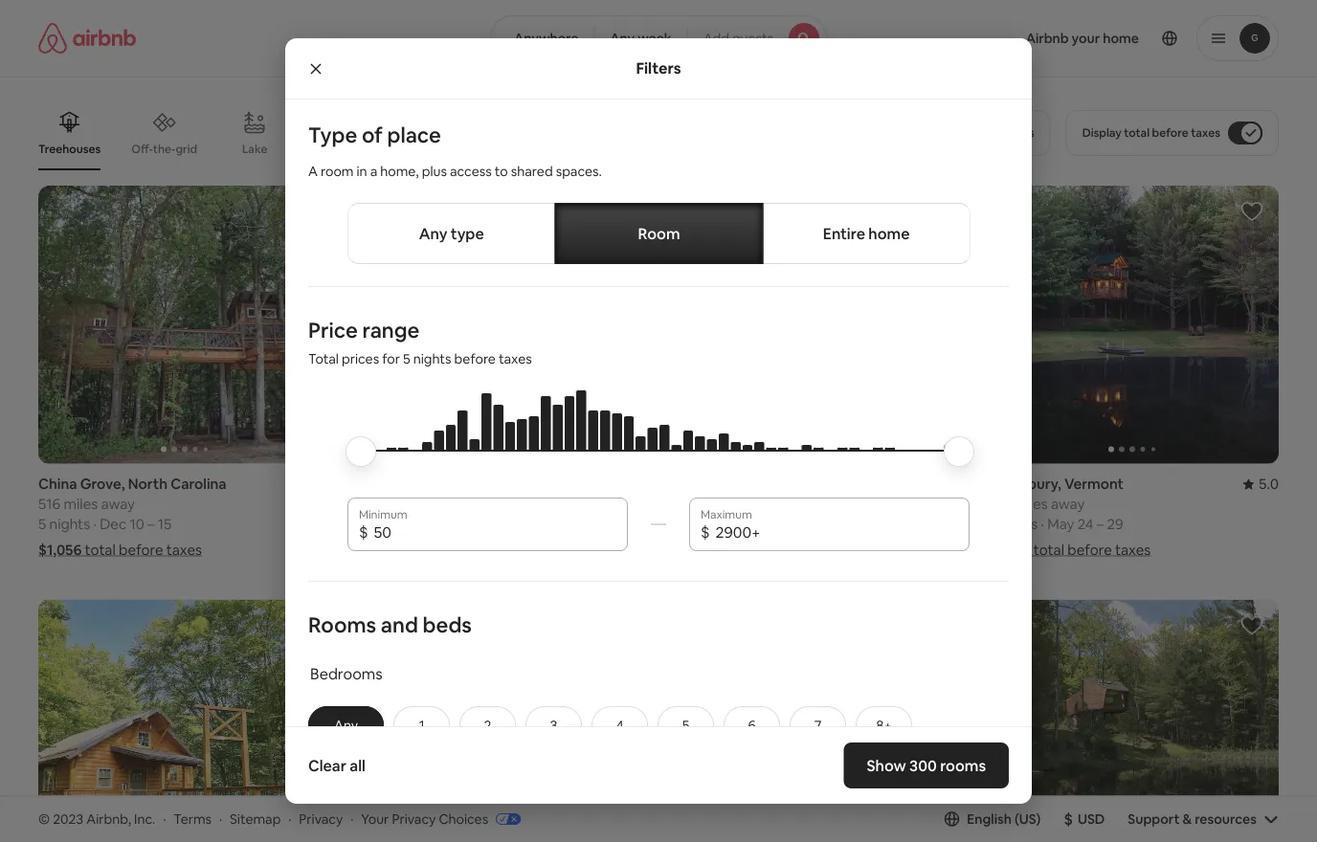 Task type: vqa. For each thing, say whether or not it's contained in the screenshot.
taxes within the 'Willington, Connecticut 115 miles away 5 nights · $1,544 total before taxes'
yes



Task type: describe. For each thing, give the bounding box(es) containing it.
terms
[[174, 811, 212, 828]]

24 inside waterbury, vermont 234 miles away 5 nights · may 24 – 29 $3,709 total before taxes
[[1078, 515, 1094, 534]]

english (us)
[[967, 811, 1041, 828]]

privacy inside 'link'
[[392, 811, 436, 828]]

$3,709
[[986, 541, 1031, 560]]

support
[[1128, 811, 1180, 828]]

4.98
[[934, 475, 963, 494]]

115
[[354, 495, 374, 514]]

dec inside china grove, north carolina 516 miles away 5 nights · dec 10 – 15 $1,056 total before taxes
[[100, 515, 127, 534]]

all
[[350, 756, 366, 776]]

taxes inside "willington, connecticut 115 miles away 5 nights · $1,544 total before taxes"
[[483, 541, 518, 560]]

range
[[362, 316, 420, 344]]

300
[[910, 756, 937, 776]]

willington, connecticut 115 miles away 5 nights · $1,544 total before taxes
[[354, 475, 518, 560]]

display
[[1083, 125, 1122, 140]]

shared
[[511, 163, 553, 180]]

waterbury, vermont 234 miles away 5 nights · may 24 – 29 $3,709 total before taxes
[[986, 475, 1151, 560]]

any for week
[[610, 30, 635, 47]]

usd
[[1078, 811, 1105, 828]]

1 privacy from the left
[[299, 811, 343, 828]]

show map button
[[595, 712, 722, 758]]

252
[[670, 495, 694, 514]]

$ usd
[[1064, 809, 1105, 829]]

0 horizontal spatial any
[[334, 717, 358, 734]]

any for type
[[419, 224, 448, 243]]

place
[[387, 121, 441, 148]]

home
[[869, 224, 910, 243]]

a
[[308, 163, 318, 180]]

5 inside button
[[682, 717, 690, 734]]

clear
[[308, 756, 347, 776]]

north
[[128, 475, 168, 494]]

· inside china grove, north carolina 516 miles away 5 nights · dec 10 – 15 $1,056 total before taxes
[[93, 515, 97, 534]]

total inside 252 miles away 5 nights · dec 24 – 29 $1,341 total before taxes
[[714, 541, 745, 560]]

away inside "willington, connecticut 115 miles away 5 nights · $1,544 total before taxes"
[[415, 495, 448, 514]]

access
[[450, 163, 492, 180]]

beach
[[430, 142, 464, 157]]

a room in a home, plus access to shared spaces.
[[308, 163, 602, 180]]

parks
[[360, 141, 390, 156]]

3 button
[[526, 706, 582, 745]]

china
[[38, 475, 77, 494]]

nights for price
[[413, 350, 451, 368]]

entire
[[823, 224, 865, 243]]

english (us) button
[[944, 811, 1041, 828]]

add
[[703, 30, 729, 47]]

none search field containing anywhere
[[490, 15, 827, 61]]

prices
[[342, 350, 379, 368]]

before inside 252 miles away 5 nights · dec 24 – 29 $1,341 total before taxes
[[748, 541, 793, 560]]

add guests
[[703, 30, 774, 47]]

– inside 252 miles away 5 nights · dec 24 – 29 $1,341 total before taxes
[[781, 515, 788, 534]]

spaces.
[[556, 163, 602, 180]]

before right display
[[1152, 125, 1189, 140]]

miles inside china grove, north carolina 516 miles away 5 nights · dec 10 – 15 $1,056 total before taxes
[[64, 495, 98, 514]]

clear all button
[[299, 747, 375, 785]]

entire home
[[823, 224, 910, 243]]

– inside waterbury, vermont 234 miles away 5 nights · may 24 – 29 $3,709 total before taxes
[[1097, 515, 1104, 534]]

2
[[484, 717, 492, 734]]

any week button
[[594, 15, 688, 61]]

in
[[357, 163, 367, 180]]

nights for waterbury,
[[997, 515, 1038, 534]]

to
[[495, 163, 508, 180]]

rooms and beds
[[308, 611, 472, 638]]

of
[[362, 121, 383, 148]]

taxes inside 252 miles away 5 nights · dec 24 – 29 $1,341 total before taxes
[[796, 541, 831, 560]]

total inside china grove, north carolina 516 miles away 5 nights · dec 10 – 15 $1,056 total before taxes
[[85, 541, 116, 560]]

5 inside china grove, north carolina 516 miles away 5 nights · dec 10 – 15 $1,056 total before taxes
[[38, 515, 46, 534]]

grove,
[[80, 475, 125, 494]]

your privacy choices
[[361, 811, 488, 828]]

away inside 252 miles away 5 nights · dec 24 – 29 $1,341 total before taxes
[[735, 495, 769, 514]]

8+
[[876, 717, 892, 734]]

add guests button
[[687, 15, 827, 61]]

6 button
[[724, 706, 780, 745]]

before inside the price range total prices for 5 nights before taxes
[[454, 350, 496, 368]]

week
[[638, 30, 672, 47]]

price range total prices for 5 nights before taxes
[[308, 316, 532, 368]]

taxes inside the price range total prices for 5 nights before taxes
[[499, 350, 532, 368]]

before inside china grove, north carolina 516 miles away 5 nights · dec 10 – 15 $1,056 total before taxes
[[119, 541, 163, 560]]

7 button
[[790, 706, 846, 745]]

any week
[[610, 30, 672, 47]]

for
[[382, 350, 400, 368]]

type of place
[[308, 121, 441, 148]]

4 button
[[592, 706, 648, 745]]

lake
[[242, 142, 267, 157]]

· inside waterbury, vermont 234 miles away 5 nights · may 24 – 29 $3,709 total before taxes
[[1041, 515, 1044, 534]]

4
[[616, 717, 624, 734]]

may
[[1048, 515, 1075, 534]]

miles inside waterbury, vermont 234 miles away 5 nights · may 24 – 29 $3,709 total before taxes
[[1014, 495, 1048, 514]]

add to wishlist: waterbury, vermont image
[[1241, 200, 1264, 223]]

8+ button
[[856, 706, 912, 745]]

away inside waterbury, vermont 234 miles away 5 nights · may 24 – 29 $3,709 total before taxes
[[1051, 495, 1085, 514]]

waterbury,
[[986, 475, 1062, 494]]

any type
[[419, 224, 484, 243]]

the-
[[153, 141, 176, 156]]

before inside waterbury, vermont 234 miles away 5 nights · may 24 – 29 $3,709 total before taxes
[[1068, 541, 1112, 560]]

3
[[550, 717, 558, 734]]

resources
[[1195, 811, 1257, 828]]

any button
[[308, 706, 384, 745]]

5 inside the price range total prices for 5 nights before taxes
[[403, 350, 410, 368]]

rooms
[[940, 756, 986, 776]]

off-the-grid
[[131, 141, 197, 156]]

1 $ text field from the left
[[374, 523, 617, 542]]

234
[[986, 495, 1011, 514]]

away inside china grove, north carolina 516 miles away 5 nights · dec 10 – 15 $1,056 total before taxes
[[101, 495, 135, 514]]

show 300 rooms link
[[844, 743, 1009, 789]]

dec inside 252 miles away 5 nights · dec 24 – 29 $1,341 total before taxes
[[732, 515, 758, 534]]

5.0
[[1259, 475, 1279, 494]]

filters
[[636, 58, 681, 78]]

nights for willington,
[[365, 515, 406, 534]]

bedrooms
[[310, 664, 383, 683]]

china grove, north carolina 516 miles away 5 nights · dec 10 – 15 $1,056 total before taxes
[[38, 475, 227, 560]]

2 horizontal spatial $
[[1064, 809, 1073, 829]]

support & resources
[[1128, 811, 1257, 828]]



Task type: locate. For each thing, give the bounding box(es) containing it.
treehouses
[[38, 142, 101, 157]]

any left type
[[419, 224, 448, 243]]

add to wishlist: hardwick, vermont image
[[925, 200, 948, 223]]

nights inside the price range total prices for 5 nights before taxes
[[413, 350, 451, 368]]

show for show map
[[614, 726, 649, 744]]

privacy link
[[299, 811, 343, 828]]

dec
[[100, 515, 127, 534], [732, 515, 758, 534]]

1 vertical spatial show
[[867, 756, 906, 776]]

miles down willington,
[[377, 495, 411, 514]]

carolina
[[171, 475, 227, 494]]

5 down 516
[[38, 515, 46, 534]]

beds
[[423, 611, 472, 638]]

1 horizontal spatial –
[[781, 515, 788, 534]]

24 inside 252 miles away 5 nights · dec 24 – 29 $1,341 total before taxes
[[762, 515, 778, 534]]

7
[[815, 717, 822, 734]]

privacy right your
[[392, 811, 436, 828]]

252 miles away 5 nights · dec 24 – 29 $1,341 total before taxes
[[670, 495, 831, 560]]

group
[[38, 96, 951, 170], [38, 186, 331, 464], [354, 186, 647, 464], [670, 186, 963, 464], [986, 186, 1279, 464], [38, 600, 331, 843], [354, 600, 647, 843], [670, 600, 963, 843], [986, 600, 1279, 843]]

1 horizontal spatial 24
[[1078, 515, 1094, 534]]

total right $1,544
[[401, 541, 432, 560]]

1 29 from the left
[[791, 515, 808, 534]]

2 29 from the left
[[1107, 515, 1124, 534]]

2 $ text field from the left
[[716, 523, 958, 542]]

1 horizontal spatial dec
[[732, 515, 758, 534]]

before right for
[[454, 350, 496, 368]]

5.0 out of 5 average rating image
[[1243, 475, 1279, 494]]

away down willington,
[[415, 495, 448, 514]]

any element
[[328, 717, 364, 734]]

1 dec from the left
[[100, 515, 127, 534]]

2023
[[53, 811, 83, 828]]

· inside 252 miles away 5 nights · dec 24 – 29 $1,341 total before taxes
[[725, 515, 728, 534]]

show left 300
[[867, 756, 906, 776]]

tab list inside filters dialog
[[348, 203, 971, 264]]

type
[[451, 224, 484, 243]]

sitemap link
[[230, 811, 281, 828]]

off-
[[131, 141, 153, 156]]

·
[[93, 515, 97, 534], [409, 515, 413, 534], [725, 515, 728, 534], [1041, 515, 1044, 534], [163, 811, 166, 828], [219, 811, 222, 828], [288, 811, 292, 828], [351, 811, 354, 828]]

taxes inside waterbury, vermont 234 miles away 5 nights · may 24 – 29 $3,709 total before taxes
[[1115, 541, 1151, 560]]

any up the clear all
[[334, 717, 358, 734]]

rooms
[[308, 611, 376, 638]]

5 right map
[[682, 717, 690, 734]]

0 horizontal spatial –
[[147, 515, 155, 534]]

nights
[[413, 350, 451, 368], [49, 515, 90, 534], [365, 515, 406, 534], [681, 515, 722, 534], [997, 515, 1038, 534]]

5 down 252
[[670, 515, 678, 534]]

3 miles from the left
[[697, 495, 732, 514]]

anywhere
[[514, 30, 579, 47]]

show 300 rooms
[[867, 756, 986, 776]]

price
[[308, 316, 358, 344]]

© 2023 airbnb, inc. ·
[[38, 811, 166, 828]]

1 horizontal spatial $ text field
[[716, 523, 958, 542]]

home,
[[380, 163, 419, 180]]

tab list
[[348, 203, 971, 264]]

5 down 234
[[986, 515, 994, 534]]

miles
[[64, 495, 98, 514], [377, 495, 411, 514], [697, 495, 732, 514], [1014, 495, 1048, 514]]

1 horizontal spatial show
[[867, 756, 906, 776]]

taxes
[[1191, 125, 1221, 140], [499, 350, 532, 368], [166, 541, 202, 560], [483, 541, 518, 560], [796, 541, 831, 560], [1115, 541, 1151, 560]]

8+ element
[[876, 717, 892, 734]]

away down grove,
[[101, 495, 135, 514]]

0 horizontal spatial 29
[[791, 515, 808, 534]]

516
[[38, 495, 61, 514]]

and
[[381, 611, 418, 638]]

before down the 10 in the bottom of the page
[[119, 541, 163, 560]]

None search field
[[490, 15, 827, 61]]

room
[[638, 224, 680, 243]]

1 button
[[394, 706, 450, 745]]

0 horizontal spatial $
[[359, 522, 368, 542]]

nights inside china grove, north carolina 516 miles away 5 nights · dec 10 – 15 $1,056 total before taxes
[[49, 515, 90, 534]]

nights down 252
[[681, 515, 722, 534]]

a
[[370, 163, 377, 180]]

group containing off-the-grid
[[38, 96, 951, 170]]

your
[[361, 811, 389, 828]]

support & resources button
[[1128, 811, 1279, 828]]

connecticut
[[430, 475, 515, 494]]

4 miles from the left
[[1014, 495, 1048, 514]]

total down may
[[1034, 541, 1065, 560]]

nights inside 252 miles away 5 nights · dec 24 – 29 $1,341 total before taxes
[[681, 515, 722, 534]]

airbnb,
[[86, 811, 131, 828]]

1 horizontal spatial $
[[701, 522, 710, 542]]

total right display
[[1124, 125, 1150, 140]]

&
[[1183, 811, 1192, 828]]

any left week in the top of the page
[[610, 30, 635, 47]]

1 horizontal spatial 29
[[1107, 515, 1124, 534]]

5 down 115
[[354, 515, 362, 534]]

1 miles from the left
[[64, 495, 98, 514]]

29 inside 252 miles away 5 nights · dec 24 – 29 $1,341 total before taxes
[[791, 515, 808, 534]]

clear all
[[308, 756, 366, 776]]

sitemap
[[230, 811, 281, 828]]

terms · sitemap · privacy ·
[[174, 811, 354, 828]]

total inside "willington, connecticut 115 miles away 5 nights · $1,544 total before taxes"
[[401, 541, 432, 560]]

anywhere button
[[490, 15, 595, 61]]

total right $1,056
[[85, 541, 116, 560]]

total
[[1124, 125, 1150, 140], [85, 541, 116, 560], [401, 541, 432, 560], [714, 541, 745, 560], [1034, 541, 1065, 560]]

0 horizontal spatial 24
[[762, 515, 778, 534]]

5 inside "willington, connecticut 115 miles away 5 nights · $1,544 total before taxes"
[[354, 515, 362, 534]]

national
[[312, 141, 357, 156]]

willington,
[[354, 475, 427, 494]]

5 button
[[658, 706, 714, 745]]

1 24 from the left
[[762, 515, 778, 534]]

entire home button
[[762, 203, 971, 264]]

any
[[610, 30, 635, 47], [419, 224, 448, 243], [334, 717, 358, 734]]

1 vertical spatial any
[[419, 224, 448, 243]]

add to wishlist: millersburg, ohio image
[[293, 614, 316, 637]]

3 away from the left
[[735, 495, 769, 514]]

0 horizontal spatial show
[[614, 726, 649, 744]]

english
[[967, 811, 1012, 828]]

nights right for
[[413, 350, 451, 368]]

nights up $1,056
[[49, 515, 90, 534]]

0 horizontal spatial $ text field
[[374, 523, 617, 542]]

show
[[614, 726, 649, 744], [867, 756, 906, 776]]

show left map
[[614, 726, 649, 744]]

0 horizontal spatial privacy
[[299, 811, 343, 828]]

4.98 out of 5 average rating image
[[919, 475, 963, 494]]

show map
[[614, 726, 680, 744]]

1 horizontal spatial privacy
[[392, 811, 436, 828]]

before down connecticut
[[435, 541, 479, 560]]

2 – from the left
[[781, 515, 788, 534]]

before inside "willington, connecticut 115 miles away 5 nights · $1,544 total before taxes"
[[435, 541, 479, 560]]

2 24 from the left
[[1078, 515, 1094, 534]]

0 vertical spatial show
[[614, 726, 649, 744]]

3 – from the left
[[1097, 515, 1104, 534]]

4 away from the left
[[1051, 495, 1085, 514]]

2 vertical spatial any
[[334, 717, 358, 734]]

1 away from the left
[[101, 495, 135, 514]]

$1,056
[[38, 541, 82, 560]]

before
[[1152, 125, 1189, 140], [454, 350, 496, 368], [119, 541, 163, 560], [435, 541, 479, 560], [748, 541, 793, 560], [1068, 541, 1112, 560]]

most stays cost more than $725 per night. image
[[363, 391, 955, 504]]

away up may
[[1051, 495, 1085, 514]]

2 dec from the left
[[732, 515, 758, 534]]

map
[[652, 726, 680, 744]]

national parks
[[312, 141, 390, 156]]

15
[[158, 515, 172, 534]]

inc.
[[134, 811, 155, 828]]

0 horizontal spatial dec
[[100, 515, 127, 534]]

©
[[38, 811, 50, 828]]

$1,544
[[354, 541, 398, 560]]

10
[[130, 515, 144, 534]]

miles inside "willington, connecticut 115 miles away 5 nights · $1,544 total before taxes"
[[377, 495, 411, 514]]

privacy down "clear"
[[299, 811, 343, 828]]

5 right for
[[403, 350, 410, 368]]

nights up $3,709
[[997, 515, 1038, 534]]

your privacy choices link
[[361, 811, 521, 829]]

nights up $1,544
[[365, 515, 406, 534]]

away right 252
[[735, 495, 769, 514]]

1 horizontal spatial any
[[419, 224, 448, 243]]

29 inside waterbury, vermont 234 miles away 5 nights · may 24 – 29 $3,709 total before taxes
[[1107, 515, 1124, 534]]

2 away from the left
[[415, 495, 448, 514]]

show for show 300 rooms
[[867, 756, 906, 776]]

vermont
[[1065, 475, 1124, 494]]

2 horizontal spatial any
[[610, 30, 635, 47]]

miles right 252
[[697, 495, 732, 514]]

2 miles from the left
[[377, 495, 411, 514]]

nights inside "willington, connecticut 115 miles away 5 nights · $1,544 total before taxes"
[[365, 515, 406, 534]]

add to wishlist: willington, connecticut image
[[609, 200, 632, 223]]

2 privacy from the left
[[392, 811, 436, 828]]

profile element
[[850, 0, 1279, 77]]

miles inside 252 miles away 5 nights · dec 24 – 29 $1,341 total before taxes
[[697, 495, 732, 514]]

miles down waterbury,
[[1014, 495, 1048, 514]]

show inside 'link'
[[867, 756, 906, 776]]

5 inside 252 miles away 5 nights · dec 24 – 29 $1,341 total before taxes
[[670, 515, 678, 534]]

total inside waterbury, vermont 234 miles away 5 nights · may 24 – 29 $3,709 total before taxes
[[1034, 541, 1065, 560]]

show inside button
[[614, 726, 649, 744]]

any type button
[[348, 203, 556, 264]]

miles down grove,
[[64, 495, 98, 514]]

· inside "willington, connecticut 115 miles away 5 nights · $1,544 total before taxes"
[[409, 515, 413, 534]]

add to wishlist: willow, new york image
[[1241, 614, 1264, 637]]

before down may
[[1068, 541, 1112, 560]]

tab list containing any type
[[348, 203, 971, 264]]

taxes inside china grove, north carolina 516 miles away 5 nights · dec 10 – 15 $1,056 total before taxes
[[166, 541, 202, 560]]

$ text field
[[374, 523, 617, 542], [716, 523, 958, 542]]

any inside button
[[419, 224, 448, 243]]

room
[[321, 163, 354, 180]]

room button
[[555, 203, 763, 264]]

nights inside waterbury, vermont 234 miles away 5 nights · may 24 – 29 $3,709 total before taxes
[[997, 515, 1038, 534]]

filters dialog
[[285, 38, 1032, 843]]

terms link
[[174, 811, 212, 828]]

choices
[[439, 811, 488, 828]]

1 – from the left
[[147, 515, 155, 534]]

total right '$1,341'
[[714, 541, 745, 560]]

– inside china grove, north carolina 516 miles away 5 nights · dec 10 – 15 $1,056 total before taxes
[[147, 515, 155, 534]]

6
[[748, 717, 756, 734]]

0 vertical spatial any
[[610, 30, 635, 47]]

2 horizontal spatial –
[[1097, 515, 1104, 534]]

before right '$1,341'
[[748, 541, 793, 560]]

5 inside waterbury, vermont 234 miles away 5 nights · may 24 – 29 $3,709 total before taxes
[[986, 515, 994, 534]]



